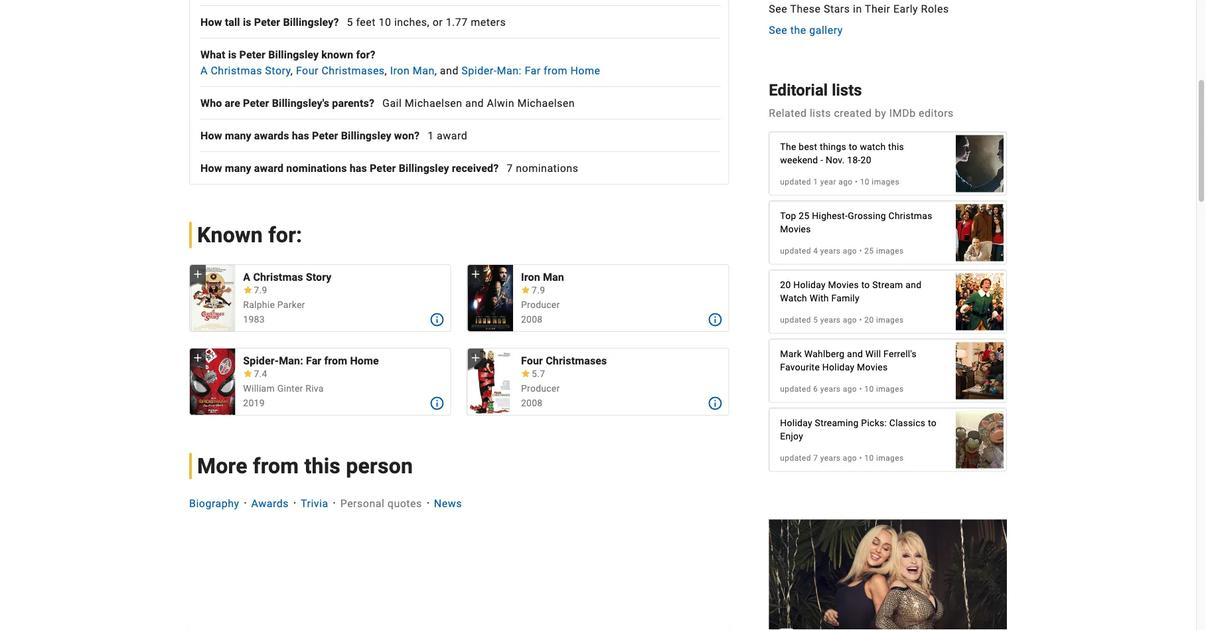 Task type: describe. For each thing, give the bounding box(es) containing it.
2 michaelsen from the left
[[518, 97, 575, 109]]

wahlberg
[[805, 349, 845, 360]]

see these stars in their early roles
[[769, 3, 950, 15]]

0 vertical spatial award
[[437, 129, 468, 142]]

4
[[814, 246, 819, 255]]

1 vertical spatial 7
[[814, 453, 819, 463]]

mark
[[781, 349, 802, 360]]

7.4
[[254, 369, 267, 380]]

producer for iron
[[521, 299, 560, 310]]

updated for holiday streaming picks: classics to enjoy
[[781, 453, 812, 463]]

gail michaelsen and alwin michaelsen
[[383, 97, 575, 109]]

see the gallery
[[769, 24, 843, 37]]

updated 5 years ago • 20 images
[[781, 315, 904, 324]]

images for ferrell's
[[877, 384, 904, 394]]

this christmas (2007) image
[[956, 197, 1004, 268]]

updated 6 years ago • 10 images
[[781, 384, 904, 394]]

holiday streaming picks: classics to enjoy
[[781, 418, 937, 442]]

1 vertical spatial 5
[[814, 315, 819, 324]]

6
[[814, 384, 819, 394]]

peter inside what is peter billingsley known for? a christmas story , four christmases , iron man , and spider-man: far from home
[[239, 48, 266, 61]]

or
[[433, 16, 443, 28]]

favourite
[[781, 362, 820, 373]]

group for a
[[190, 265, 235, 332]]

awards
[[254, 129, 289, 142]]

who
[[201, 97, 222, 109]]

awards button
[[251, 495, 289, 511]]

ginter
[[277, 383, 303, 394]]

trivia
[[301, 497, 329, 510]]

1 horizontal spatial has
[[350, 162, 367, 174]]

awards
[[251, 497, 289, 510]]

meters
[[471, 16, 506, 28]]

christmases inside what is peter billingsley known for? a christmas story , four christmases , iron man , and spider-man: far from home
[[322, 64, 385, 77]]

for:
[[268, 222, 302, 247]]

weekend
[[781, 155, 819, 166]]

• for and
[[860, 384, 863, 394]]

iron inside button
[[521, 271, 541, 283]]

spider-man: far from home
[[243, 354, 379, 367]]

1 vertical spatial 1
[[814, 177, 819, 186]]

more image for a christmas story
[[430, 312, 445, 328]]

alwin
[[487, 97, 515, 109]]

to for watch
[[849, 141, 858, 152]]

person
[[346, 454, 413, 479]]

0 horizontal spatial this
[[305, 454, 341, 479]]

known
[[197, 222, 263, 247]]

10 right the feet on the top left of the page
[[379, 16, 392, 28]]

four christmases button
[[521, 354, 721, 367]]

highest-
[[812, 211, 848, 222]]

star inline image for four
[[521, 370, 531, 377]]

biography
[[189, 497, 240, 510]]

christmases inside 'button'
[[546, 354, 607, 367]]

iron man link
[[390, 64, 435, 77]]

home inside button
[[350, 354, 379, 367]]

1 , from the left
[[291, 64, 293, 77]]

spider-man: far from home button
[[243, 354, 443, 367]]

imdb
[[890, 107, 916, 120]]

0 horizontal spatial from
[[253, 454, 299, 479]]

years for holiday
[[821, 315, 841, 324]]

7 nominations
[[507, 162, 579, 174]]

years for wahlberg
[[821, 384, 841, 394]]

inches,
[[394, 16, 430, 28]]

top
[[781, 211, 797, 222]]

more
[[197, 454, 248, 479]]

1.77
[[446, 16, 468, 28]]

lists for related
[[810, 107, 832, 120]]

from inside button
[[324, 354, 348, 367]]

10 for mark
[[865, 384, 874, 394]]

known for:
[[197, 222, 302, 247]]

updated for 20 holiday movies to stream and watch with family
[[781, 315, 812, 324]]

2008 for four
[[521, 398, 543, 409]]

0 horizontal spatial 1
[[428, 129, 434, 142]]

a inside button
[[243, 271, 251, 283]]

how for how many award nominations has peter billingsley received?
[[201, 162, 222, 174]]

and inside 20 holiday movies to stream and watch with family
[[906, 280, 922, 291]]

editorial
[[769, 81, 828, 100]]

news button
[[434, 495, 462, 511]]

these
[[791, 3, 821, 15]]

0 vertical spatial 5
[[347, 16, 353, 28]]

spider-man: far from home link
[[462, 64, 601, 77]]

group for spider-
[[190, 348, 235, 415]]

man inside button
[[543, 271, 565, 283]]

images for christmas
[[877, 246, 904, 255]]

a inside what is peter billingsley known for? a christmas story , four christmases , iron man , and spider-man: far from home
[[201, 64, 208, 77]]

movies inside the top 25 highest-grossing christmas movies
[[781, 224, 811, 235]]

-
[[821, 155, 824, 166]]

christmas inside what is peter billingsley known for? a christmas story , four christmases , iron man , and spider-man: far from home
[[211, 64, 262, 77]]

christmas inside button
[[253, 271, 303, 283]]

5 feet 10 inches, or 1.77 meters
[[347, 16, 506, 28]]

10 for holiday
[[865, 453, 874, 463]]

story inside a christmas story button
[[306, 271, 332, 283]]

the best things to watch this weekend - nov. 18-20
[[781, 141, 905, 166]]

0 horizontal spatial 7
[[507, 162, 513, 174]]

group for iron
[[468, 265, 513, 332]]

updated for top 25 highest-grossing christmas movies
[[781, 246, 812, 255]]

3 , from the left
[[435, 64, 437, 77]]

with
[[810, 293, 829, 304]]

ralphie parker
[[243, 299, 305, 310]]

quotes
[[388, 497, 422, 510]]

star inline image for a
[[243, 286, 253, 294]]

man: inside what is peter billingsley known for? a christmas story , four christmases , iron man , and spider-man: far from home
[[497, 64, 522, 77]]

add image for spider-man: far from home
[[191, 351, 205, 365]]

1 vertical spatial 25
[[865, 246, 874, 255]]

and left the alwin
[[466, 97, 484, 109]]

four christmases
[[521, 354, 607, 367]]

watch
[[860, 141, 886, 152]]

to inside "holiday streaming picks: classics to enjoy"
[[929, 418, 937, 429]]

updated for mark wahlberg and will ferrell's favourite holiday movies
[[781, 384, 812, 394]]

trivia button
[[301, 495, 329, 511]]

year
[[821, 177, 837, 186]]

updated 1 year ago • 10 images
[[781, 177, 900, 186]]

and inside what is peter billingsley known for? a christmas story , four christmases , iron man , and spider-man: far from home
[[440, 64, 459, 77]]

ago for movies
[[843, 315, 858, 324]]

far inside what is peter billingsley known for? a christmas story , four christmases , iron man , and spider-man: far from home
[[525, 64, 541, 77]]

billingsley inside what is peter billingsley known for? a christmas story , four christmases , iron man , and spider-man: far from home
[[268, 48, 319, 61]]

peter right are
[[243, 97, 269, 109]]

• for things
[[855, 177, 858, 186]]

• for movies
[[860, 315, 863, 324]]

add image
[[469, 268, 483, 281]]

0 vertical spatial has
[[292, 129, 309, 142]]

see for see these stars in their early roles
[[769, 3, 788, 15]]

images for to
[[877, 453, 904, 463]]

robin the frog, kermit the frog, and miss piggy in the muppet christmas carol (1992) image
[[956, 405, 1004, 475]]

a christmas story button
[[243, 270, 443, 284]]

more from this person
[[197, 454, 413, 479]]

stars
[[824, 3, 851, 15]]

picks:
[[862, 418, 887, 429]]

stream
[[873, 280, 904, 291]]

roles
[[922, 3, 950, 15]]

billingsley's
[[272, 97, 330, 109]]

who are peter billingsley's parents?
[[201, 97, 375, 109]]

and inside mark wahlberg and will ferrell's favourite holiday movies
[[848, 349, 863, 360]]

vince vaughn and reese witherspoon in four christmases (2008) image
[[468, 348, 513, 415]]

more image for spider-man: far from home
[[430, 395, 445, 411]]

see for see the gallery
[[769, 24, 788, 37]]

enjoy
[[781, 431, 804, 442]]

mel gibson, mark wahlberg, john lithgow, and will ferrell in daddy's home 2 (2017) image
[[956, 336, 1004, 406]]

grossing
[[848, 211, 887, 222]]

movies inside 20 holiday movies to stream and watch with family
[[829, 280, 859, 291]]

parker
[[278, 299, 305, 310]]

holiday inside "holiday streaming picks: classics to enjoy"
[[781, 418, 813, 429]]

updated 7 years ago • 10 images
[[781, 453, 904, 463]]

personal quotes
[[340, 497, 422, 510]]

ferrell's
[[884, 349, 917, 360]]

iron man button
[[521, 270, 721, 284]]

movies inside mark wahlberg and will ferrell's favourite holiday movies
[[858, 362, 888, 373]]



Task type: locate. For each thing, give the bounding box(es) containing it.
1 vertical spatial is
[[228, 48, 237, 61]]

spider- up 7.4 in the bottom of the page
[[243, 354, 279, 367]]

holiday inside mark wahlberg and will ferrell's favourite holiday movies
[[823, 362, 855, 373]]

to inside the best things to watch this weekend - nov. 18-20
[[849, 141, 858, 152]]

tall
[[225, 16, 240, 28]]

years for 25
[[821, 246, 841, 255]]

• down family
[[860, 315, 863, 324]]

more image
[[708, 312, 724, 328], [708, 395, 724, 411]]

1 horizontal spatial a
[[243, 271, 251, 283]]

1 horizontal spatial this
[[889, 141, 905, 152]]

0 horizontal spatial award
[[254, 162, 284, 174]]

news
[[434, 497, 462, 510]]

1 vertical spatial four
[[521, 354, 543, 367]]

lists up created
[[832, 81, 863, 100]]

0 horizontal spatial 25
[[799, 211, 810, 222]]

see left the
[[769, 24, 788, 37]]

more image left jeff bridges, robert downey jr., gwyneth paltrow, and terrence howard in iron man (2008) image
[[430, 312, 445, 328]]

1 horizontal spatial ,
[[385, 64, 387, 77]]

0 vertical spatial christmases
[[322, 64, 385, 77]]

spider- inside what is peter billingsley known for? a christmas story , four christmases , iron man , and spider-man: far from home
[[462, 64, 497, 77]]

peter up 'a christmas story' link
[[239, 48, 266, 61]]

1 horizontal spatial award
[[437, 129, 468, 142]]

0 vertical spatial 7
[[507, 162, 513, 174]]

1 horizontal spatial christmases
[[546, 354, 607, 367]]

known
[[322, 48, 354, 61]]

michaelsen down spider-man: far from home link
[[518, 97, 575, 109]]

kíla lord cassidy and florence pugh in the wonder (2022) image
[[956, 128, 1004, 199]]

1 horizontal spatial 5
[[814, 315, 819, 324]]

1 vertical spatial from
[[324, 354, 348, 367]]

• for highest-
[[860, 246, 863, 255]]

1 nominations from the left
[[286, 162, 347, 174]]

• down the top 25 highest-grossing christmas movies
[[860, 246, 863, 255]]

25 right top
[[799, 211, 810, 222]]

has right awards
[[292, 129, 309, 142]]

best
[[799, 141, 818, 152]]

holiday down wahlberg
[[823, 362, 855, 373]]

movies down will
[[858, 362, 888, 373]]

award
[[437, 129, 468, 142], [254, 162, 284, 174]]

peter billingsley, melinda dillon, jeff gillen, and darren mcgavin in a christmas story (1983) image
[[190, 265, 235, 332]]

billingsley down billingsley?
[[268, 48, 319, 61]]

see left these on the right top
[[769, 3, 788, 15]]

their
[[865, 3, 891, 15]]

images up the stream
[[877, 246, 904, 255]]

a up 'ralphie'
[[243, 271, 251, 283]]

star inline image
[[243, 286, 253, 294], [243, 370, 253, 377], [521, 370, 531, 377]]

1 more image from the top
[[430, 312, 445, 328]]

add image down peter billingsley, melinda dillon, jeff gillen, and darren mcgavin in a christmas story (1983) image
[[191, 351, 205, 365]]

years for streaming
[[821, 453, 841, 463]]

ago down family
[[843, 315, 858, 324]]

3 years from the top
[[821, 384, 841, 394]]

group
[[190, 265, 235, 332], [468, 265, 513, 332], [190, 348, 235, 415], [468, 348, 513, 415], [769, 520, 1008, 630]]

1 vertical spatial far
[[306, 354, 322, 367]]

award up received?
[[437, 129, 468, 142]]

2 horizontal spatial billingsley
[[399, 162, 449, 174]]

won?
[[394, 129, 420, 142]]

ralphie
[[243, 299, 275, 310]]

early
[[894, 3, 919, 15]]

add image
[[191, 268, 205, 281], [191, 351, 205, 365], [469, 351, 483, 365]]

1 left year
[[814, 177, 819, 186]]

1 more image from the top
[[708, 312, 724, 328]]

updated down watch
[[781, 315, 812, 324]]

star inline image left "5.7"
[[521, 370, 531, 377]]

production art image
[[769, 520, 1008, 630]]

3 updated from the top
[[781, 315, 812, 324]]

2 vertical spatial how
[[201, 162, 222, 174]]

is right tall
[[243, 16, 252, 28]]

this
[[889, 141, 905, 152], [305, 454, 341, 479]]

images for stream
[[877, 315, 904, 324]]

how tall is peter billingsley?
[[201, 16, 339, 28]]

1 horizontal spatial 25
[[865, 246, 874, 255]]

four up billingsley's
[[296, 64, 319, 77]]

3 how from the top
[[201, 162, 222, 174]]

, left iron man link
[[385, 64, 387, 77]]

the
[[791, 24, 807, 37]]

• for picks:
[[860, 453, 863, 463]]

star inline image up 'ralphie'
[[243, 286, 253, 294]]

images down the stream
[[877, 315, 904, 324]]

ago for highest-
[[843, 246, 858, 255]]

updated down enjoy
[[781, 453, 812, 463]]

this up "trivia"
[[305, 454, 341, 479]]

nov.
[[826, 155, 845, 166]]

holiday up enjoy
[[781, 418, 813, 429]]

20 inside the best things to watch this weekend - nov. 18-20
[[861, 155, 872, 166]]

william ginter riva
[[243, 383, 324, 394]]

2 years from the top
[[821, 315, 841, 324]]

20 up watch
[[781, 280, 791, 291]]

2 vertical spatial from
[[253, 454, 299, 479]]

a christmas story
[[243, 271, 332, 283]]

iron man
[[521, 271, 565, 283]]

1 vertical spatial see
[[769, 24, 788, 37]]

1 vertical spatial billingsley
[[341, 129, 392, 142]]

1 horizontal spatial lists
[[832, 81, 863, 100]]

billingsley?
[[283, 16, 339, 28]]

to for stream
[[862, 280, 870, 291]]

1 2008 from the top
[[521, 314, 543, 325]]

michaelsen
[[405, 97, 463, 109], [518, 97, 575, 109]]

• down mark wahlberg and will ferrell's favourite holiday movies
[[860, 384, 863, 394]]

are
[[225, 97, 240, 109]]

will
[[866, 349, 882, 360]]

4 updated from the top
[[781, 384, 812, 394]]

star inline image for spider-
[[243, 370, 253, 377]]

more image for iron man
[[708, 312, 724, 328]]

to up 18-
[[849, 141, 858, 152]]

christmases
[[322, 64, 385, 77], [546, 354, 607, 367]]

four inside 'button'
[[521, 354, 543, 367]]

1 vertical spatial producer
[[521, 383, 560, 394]]

images down ferrell's
[[877, 384, 904, 394]]

will ferrell in elf (2003) image
[[956, 267, 1004, 337]]

25
[[799, 211, 810, 222], [865, 246, 874, 255]]

0 vertical spatial far
[[525, 64, 541, 77]]

more image
[[430, 312, 445, 328], [430, 395, 445, 411]]

in
[[853, 3, 863, 15]]

add image for a christmas story
[[191, 268, 205, 281]]

2008 down star inline image
[[521, 314, 543, 325]]

man: up ginter
[[279, 354, 303, 367]]

5.7
[[532, 369, 545, 380]]

how for how tall is peter billingsley?
[[201, 16, 222, 28]]

family
[[832, 293, 860, 304]]

20 down the watch
[[861, 155, 872, 166]]

0 vertical spatial see
[[769, 3, 788, 15]]

1 producer from the top
[[521, 299, 560, 310]]

1 horizontal spatial billingsley
[[341, 129, 392, 142]]

1 see from the top
[[769, 3, 788, 15]]

ago
[[839, 177, 853, 186], [843, 246, 858, 255], [843, 315, 858, 324], [843, 384, 858, 394], [843, 453, 858, 463]]

man: inside button
[[279, 354, 303, 367]]

1 7.9 from the left
[[254, 285, 267, 296]]

lists for editorial
[[832, 81, 863, 100]]

this right the watch
[[889, 141, 905, 152]]

more image left vince vaughn and reese witherspoon in four christmases (2008) image
[[430, 395, 445, 411]]

0 horizontal spatial nominations
[[286, 162, 347, 174]]

7
[[507, 162, 513, 174], [814, 453, 819, 463]]

group for four
[[468, 348, 513, 415]]

• down 18-
[[855, 177, 858, 186]]

0 vertical spatial christmas
[[211, 64, 262, 77]]

four up "5.7"
[[521, 354, 543, 367]]

nominations
[[286, 162, 347, 174], [516, 162, 579, 174]]

, down or
[[435, 64, 437, 77]]

received?
[[452, 162, 499, 174]]

related
[[769, 107, 807, 120]]

from
[[544, 64, 568, 77], [324, 354, 348, 367], [253, 454, 299, 479]]

0 vertical spatial many
[[225, 129, 252, 142]]

1 vertical spatial this
[[305, 454, 341, 479]]

0 horizontal spatial spider-
[[243, 354, 279, 367]]

producer down star inline image
[[521, 299, 560, 310]]

0 vertical spatial lists
[[832, 81, 863, 100]]

2 vertical spatial to
[[929, 418, 937, 429]]

1 vertical spatial more image
[[708, 395, 724, 411]]

holiday inside 20 holiday movies to stream and watch with family
[[794, 280, 826, 291]]

0 horizontal spatial story
[[265, 64, 291, 77]]

2 nominations from the left
[[516, 162, 579, 174]]

1 vertical spatial home
[[350, 354, 379, 367]]

william
[[243, 383, 275, 394]]

0 vertical spatial from
[[544, 64, 568, 77]]

2 see from the top
[[769, 24, 788, 37]]

movies down top
[[781, 224, 811, 235]]

7.9
[[254, 285, 267, 296], [532, 285, 545, 296]]

to left the stream
[[862, 280, 870, 291]]

personal
[[340, 497, 385, 510]]

what
[[201, 48, 226, 61]]

and right iron man link
[[440, 64, 459, 77]]

1 vertical spatial spider-
[[243, 354, 279, 367]]

0 vertical spatial more image
[[430, 312, 445, 328]]

peter up how many award nominations has peter billingsley received?
[[312, 129, 338, 142]]

1 award
[[428, 129, 468, 142]]

man inside what is peter billingsley known for? a christmas story , four christmases , iron man , and spider-man: far from home
[[413, 64, 435, 77]]

award down awards
[[254, 162, 284, 174]]

updated down weekend at right top
[[781, 177, 812, 186]]

1 vertical spatial many
[[225, 162, 252, 174]]

streaming
[[815, 418, 859, 429]]

•
[[855, 177, 858, 186], [860, 246, 863, 255], [860, 315, 863, 324], [860, 384, 863, 394], [860, 453, 863, 463]]

• down "holiday streaming picks: classics to enjoy"
[[860, 453, 863, 463]]

0 horizontal spatial lists
[[810, 107, 832, 120]]

0 horizontal spatial ,
[[291, 64, 293, 77]]

far up gail michaelsen and alwin michaelsen
[[525, 64, 541, 77]]

1 vertical spatial 2008
[[521, 398, 543, 409]]

ago down the top 25 highest-grossing christmas movies
[[843, 246, 858, 255]]

18-
[[848, 155, 861, 166]]

2 updated from the top
[[781, 246, 812, 255]]

spider- up gail michaelsen and alwin michaelsen
[[462, 64, 497, 77]]

, up who are peter billingsley's parents?
[[291, 64, 293, 77]]

0 vertical spatial to
[[849, 141, 858, 152]]

1 horizontal spatial story
[[306, 271, 332, 283]]

add image down jeff bridges, robert downey jr., gwyneth paltrow, and terrence howard in iron man (2008) image
[[469, 351, 483, 365]]

1 horizontal spatial far
[[525, 64, 541, 77]]

1 horizontal spatial is
[[243, 16, 252, 28]]

has down the how many awards has peter billingsley won? at the left
[[350, 162, 367, 174]]

0 vertical spatial 1
[[428, 129, 434, 142]]

2 vertical spatial 20
[[865, 315, 874, 324]]

this inside the best things to watch this weekend - nov. 18-20
[[889, 141, 905, 152]]

0 horizontal spatial far
[[306, 354, 322, 367]]

years right 4
[[821, 246, 841, 255]]

7.9 for man
[[532, 285, 545, 296]]

2 , from the left
[[385, 64, 387, 77]]

1 vertical spatial man
[[543, 271, 565, 283]]

editorial lists
[[769, 81, 863, 100]]

1 horizontal spatial man:
[[497, 64, 522, 77]]

1 vertical spatial movies
[[829, 280, 859, 291]]

christmas up ralphie parker
[[253, 271, 303, 283]]

christmas inside the top 25 highest-grossing christmas movies
[[889, 211, 933, 222]]

is inside what is peter billingsley known for? a christmas story , four christmases , iron man , and spider-man: far from home
[[228, 48, 237, 61]]

1 vertical spatial 20
[[781, 280, 791, 291]]

1 vertical spatial award
[[254, 162, 284, 174]]

see these stars in their early roles link
[[769, 1, 1008, 17]]

20
[[861, 155, 872, 166], [781, 280, 791, 291], [865, 315, 874, 324]]

see
[[769, 3, 788, 15], [769, 24, 788, 37]]

0 vertical spatial this
[[889, 141, 905, 152]]

peter down won?
[[370, 162, 396, 174]]

movies up family
[[829, 280, 859, 291]]

0 vertical spatial 2008
[[521, 314, 543, 325]]

iron inside what is peter billingsley known for? a christmas story , four christmases , iron man , and spider-man: far from home
[[390, 64, 410, 77]]

0 horizontal spatial a
[[201, 64, 208, 77]]

ago for and
[[843, 384, 858, 394]]

editors
[[919, 107, 954, 120]]

has
[[292, 129, 309, 142], [350, 162, 367, 174]]

producer for four
[[521, 383, 560, 394]]

0 vertical spatial a
[[201, 64, 208, 77]]

1 horizontal spatial spider-
[[462, 64, 497, 77]]

to inside 20 holiday movies to stream and watch with family
[[862, 280, 870, 291]]

four inside what is peter billingsley known for? a christmas story , four christmases , iron man , and spider-man: far from home
[[296, 64, 319, 77]]

10 for the
[[861, 177, 870, 186]]

2 producer from the top
[[521, 383, 560, 394]]

1 vertical spatial how
[[201, 129, 222, 142]]

2 more image from the top
[[430, 395, 445, 411]]

spider- inside button
[[243, 354, 279, 367]]

star inline image left 7.4 in the bottom of the page
[[243, 370, 253, 377]]

1 vertical spatial man:
[[279, 354, 303, 367]]

1 vertical spatial has
[[350, 162, 367, 174]]

1 vertical spatial more image
[[430, 395, 445, 411]]

1 horizontal spatial 7.9
[[532, 285, 545, 296]]

star inline image
[[521, 286, 531, 294]]

home inside what is peter billingsley known for? a christmas story , four christmases , iron man , and spider-man: far from home
[[571, 64, 601, 77]]

0 vertical spatial story
[[265, 64, 291, 77]]

1 horizontal spatial 7
[[814, 453, 819, 463]]

updated for the best things to watch this weekend - nov. 18-20
[[781, 177, 812, 186]]

man:
[[497, 64, 522, 77], [279, 354, 303, 367]]

2008 for iron
[[521, 314, 543, 325]]

ago for picks:
[[843, 453, 858, 463]]

images down picks:
[[877, 453, 904, 463]]

a christmas story link
[[201, 64, 291, 77]]

0 vertical spatial movies
[[781, 224, 811, 235]]

images for watch
[[872, 177, 900, 186]]

0 horizontal spatial 7.9
[[254, 285, 267, 296]]

0 horizontal spatial michaelsen
[[405, 97, 463, 109]]

5 down with at top right
[[814, 315, 819, 324]]

add image down known
[[191, 268, 205, 281]]

watch
[[781, 293, 808, 304]]

7.9 for christmas
[[254, 285, 267, 296]]

0 horizontal spatial christmases
[[322, 64, 385, 77]]

0 horizontal spatial is
[[228, 48, 237, 61]]

0 horizontal spatial iron
[[390, 64, 410, 77]]

1 how from the top
[[201, 16, 222, 28]]

how for how many awards has peter billingsley won?
[[201, 129, 222, 142]]

4 years from the top
[[821, 453, 841, 463]]

1 years from the top
[[821, 246, 841, 255]]

hélène cardona, sam chuck, dian cathal, massi furlan, patrick doran, tom holland, andrew dunkelberger, ria fend, jake cerny, and charlie esquér in spider-man: far from home (2019) image
[[190, 348, 235, 415]]

2 vertical spatial christmas
[[253, 271, 303, 283]]

0 vertical spatial more image
[[708, 312, 724, 328]]

updated left 4
[[781, 246, 812, 255]]

7.9 right star inline image
[[532, 285, 545, 296]]

christmas right grossing
[[889, 211, 933, 222]]

0 horizontal spatial has
[[292, 129, 309, 142]]

1
[[428, 129, 434, 142], [814, 177, 819, 186]]

updated left 6
[[781, 384, 812, 394]]

movies
[[781, 224, 811, 235], [829, 280, 859, 291], [858, 362, 888, 373]]

2 horizontal spatial ,
[[435, 64, 437, 77]]

2008
[[521, 314, 543, 325], [521, 398, 543, 409]]

how many award nominations has peter billingsley received?
[[201, 162, 499, 174]]

ago right year
[[839, 177, 853, 186]]

far inside button
[[306, 354, 322, 367]]

years down with at top right
[[821, 315, 841, 324]]

1 updated from the top
[[781, 177, 812, 186]]

riva
[[306, 383, 324, 394]]

2 2008 from the top
[[521, 398, 543, 409]]

1 horizontal spatial home
[[571, 64, 601, 77]]

0 vertical spatial is
[[243, 16, 252, 28]]

producer down "5.7"
[[521, 383, 560, 394]]

story inside what is peter billingsley known for? a christmas story , four christmases , iron man , and spider-man: far from home
[[265, 64, 291, 77]]

man
[[413, 64, 435, 77], [543, 271, 565, 283]]

and left will
[[848, 349, 863, 360]]

christmas down what
[[211, 64, 262, 77]]

for?
[[356, 48, 376, 61]]

0 vertical spatial billingsley
[[268, 48, 319, 61]]

see inside button
[[769, 24, 788, 37]]

created
[[834, 107, 872, 120]]

ago down mark wahlberg and will ferrell's favourite holiday movies
[[843, 384, 858, 394]]

5 updated from the top
[[781, 453, 812, 463]]

20 inside 20 holiday movies to stream and watch with family
[[781, 280, 791, 291]]

0 vertical spatial 25
[[799, 211, 810, 222]]

a down what
[[201, 64, 208, 77]]

,
[[291, 64, 293, 77], [385, 64, 387, 77], [435, 64, 437, 77]]

by
[[875, 107, 887, 120]]

classics
[[890, 418, 926, 429]]

2019
[[243, 398, 265, 409]]

lists down editorial lists
[[810, 107, 832, 120]]

feet
[[356, 16, 376, 28]]

ago down "holiday streaming picks: classics to enjoy"
[[843, 453, 858, 463]]

25 down the top 25 highest-grossing christmas movies
[[865, 246, 874, 255]]

0 vertical spatial how
[[201, 16, 222, 28]]

related lists created by imdb editors
[[769, 107, 954, 120]]

billingsley down won?
[[399, 162, 449, 174]]

0 horizontal spatial 5
[[347, 16, 353, 28]]

2 more image from the top
[[708, 395, 724, 411]]

add image for four christmases
[[469, 351, 483, 365]]

2 how from the top
[[201, 129, 222, 142]]

personal quotes button
[[340, 495, 422, 511]]

and right the stream
[[906, 280, 922, 291]]

1 michaelsen from the left
[[405, 97, 463, 109]]

jeff bridges, robert downey jr., gwyneth paltrow, and terrence howard in iron man (2008) image
[[468, 265, 513, 332]]

2 horizontal spatial to
[[929, 418, 937, 429]]

10 down "holiday streaming picks: classics to enjoy"
[[865, 453, 874, 463]]

1 horizontal spatial man
[[543, 271, 565, 283]]

10 up picks:
[[865, 384, 874, 394]]

1 vertical spatial holiday
[[823, 362, 855, 373]]

billingsley down parents?
[[341, 129, 392, 142]]

is right what
[[228, 48, 237, 61]]

and
[[440, 64, 459, 77], [466, 97, 484, 109], [906, 280, 922, 291], [848, 349, 863, 360]]

images down the watch
[[872, 177, 900, 186]]

2 7.9 from the left
[[532, 285, 545, 296]]

1 vertical spatial to
[[862, 280, 870, 291]]

7.9 up 'ralphie'
[[254, 285, 267, 296]]

from inside what is peter billingsley known for? a christmas story , four christmases , iron man , and spider-man: far from home
[[544, 64, 568, 77]]

years down streaming
[[821, 453, 841, 463]]

10 down 18-
[[861, 177, 870, 186]]

billingsley
[[268, 48, 319, 61], [341, 129, 392, 142], [399, 162, 449, 174]]

man: up the alwin
[[497, 64, 522, 77]]

0 vertical spatial iron
[[390, 64, 410, 77]]

20 down 20 holiday movies to stream and watch with family
[[865, 315, 874, 324]]

how many awards has peter billingsley won?
[[201, 129, 420, 142]]

peter right tall
[[254, 16, 280, 28]]

1 horizontal spatial from
[[324, 354, 348, 367]]

2 horizontal spatial from
[[544, 64, 568, 77]]

0 vertical spatial man:
[[497, 64, 522, 77]]

0 vertical spatial four
[[296, 64, 319, 77]]

0 horizontal spatial man:
[[279, 354, 303, 367]]

many for awards
[[225, 129, 252, 142]]

the
[[781, 141, 797, 152]]

7 down streaming
[[814, 453, 819, 463]]

updated 4 years ago • 25 images
[[781, 246, 904, 255]]

ago for things
[[839, 177, 853, 186]]

many for award
[[225, 162, 252, 174]]

to right 'classics'
[[929, 418, 937, 429]]

holiday up with at top right
[[794, 280, 826, 291]]

2 many from the top
[[225, 162, 252, 174]]

iron up star inline image
[[521, 271, 541, 283]]

more image for four christmases
[[708, 395, 724, 411]]

2008 down "5.7"
[[521, 398, 543, 409]]

25 inside the top 25 highest-grossing christmas movies
[[799, 211, 810, 222]]

years right 6
[[821, 384, 841, 394]]

0 vertical spatial spider-
[[462, 64, 497, 77]]

1 many from the top
[[225, 129, 252, 142]]

5
[[347, 16, 353, 28], [814, 315, 819, 324]]

1 vertical spatial christmas
[[889, 211, 933, 222]]



Task type: vqa. For each thing, say whether or not it's contained in the screenshot.


